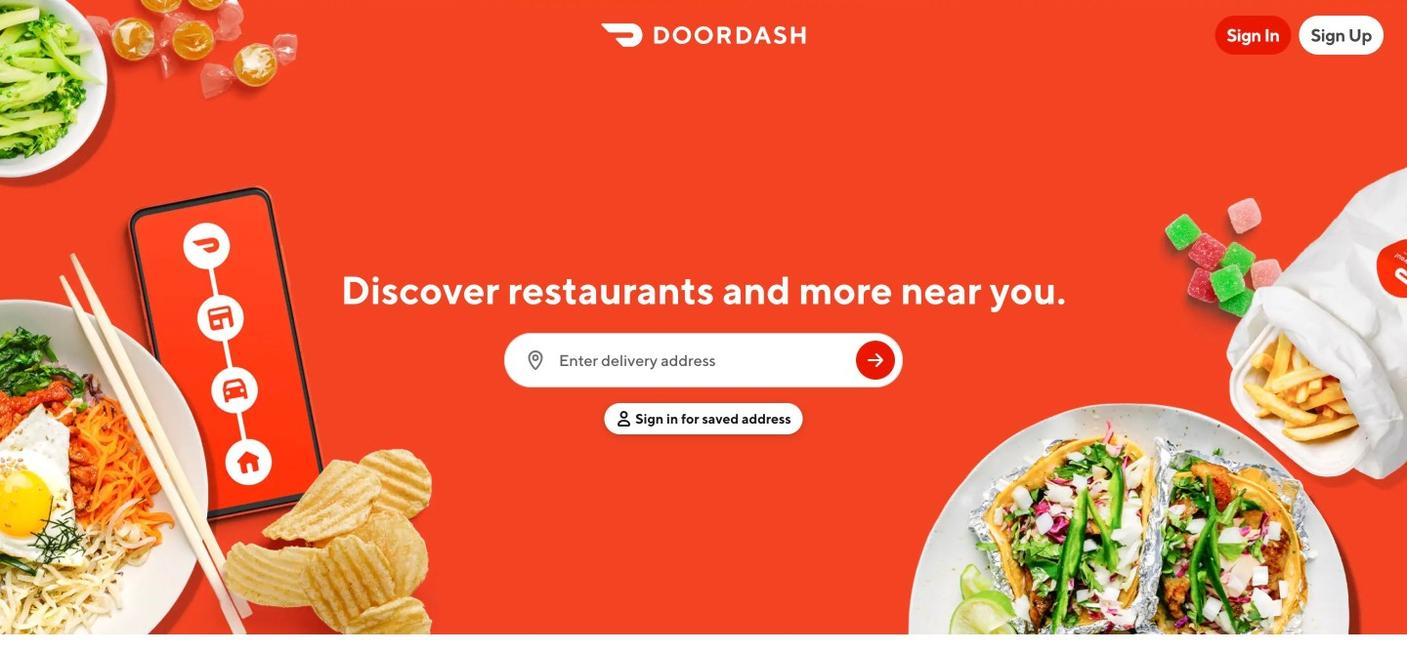 Task type: locate. For each thing, give the bounding box(es) containing it.
find restaurants image
[[864, 349, 887, 372]]

Enter delivery address text field
[[559, 350, 844, 371]]



Task type: vqa. For each thing, say whether or not it's contained in the screenshot.
the Find Restaurants icon on the bottom right of the page
yes



